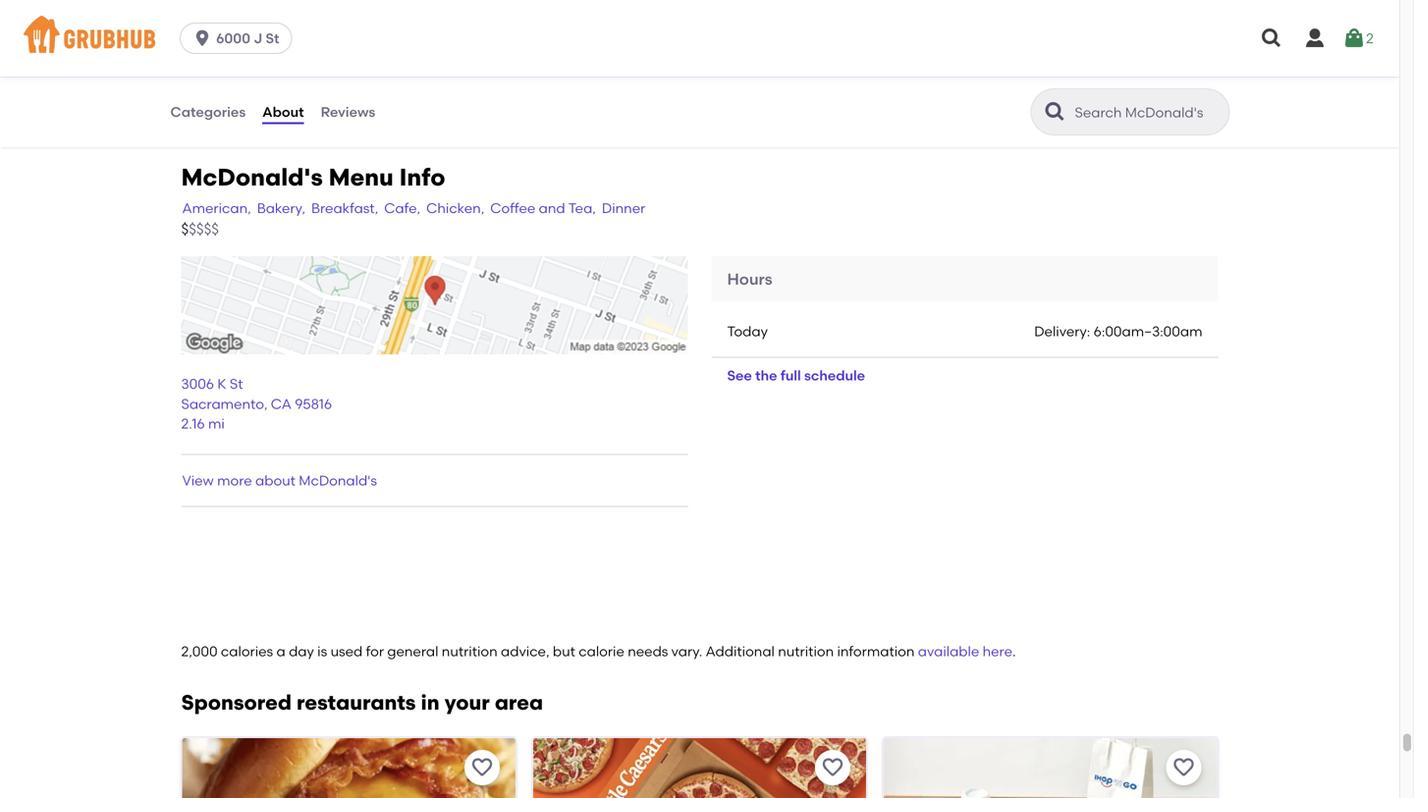 Task type: locate. For each thing, give the bounding box(es) containing it.
reviews button
[[320, 77, 377, 147]]

1 vertical spatial mcdonald's
[[299, 472, 377, 489]]

0 vertical spatial st
[[266, 30, 279, 47]]

st right k
[[230, 376, 243, 393]]

save this restaurant image
[[1172, 756, 1196, 780]]

additional
[[706, 644, 775, 660]]

st
[[266, 30, 279, 47], [230, 376, 243, 393]]

save this restaurant image for the little caesars pizza logo "save this restaurant" button
[[821, 756, 845, 780]]

bakery,
[[257, 200, 306, 216]]

vary.
[[672, 644, 703, 660]]

svg image inside '2' button
[[1343, 27, 1367, 50]]

0 horizontal spatial nutrition
[[442, 644, 498, 660]]

1 save this restaurant button from the left
[[464, 750, 500, 786]]

1 save this restaurant image from the left
[[470, 756, 494, 780]]

2,000
[[181, 644, 218, 660]]

1 horizontal spatial nutrition
[[778, 644, 834, 660]]

delivery:
[[1035, 323, 1091, 340]]

available
[[918, 644, 980, 660]]

menu
[[329, 163, 394, 192]]

mi
[[208, 416, 225, 432]]

chicken,
[[426, 200, 485, 216]]

about button
[[261, 77, 305, 147]]

about
[[255, 472, 296, 489]]

6000 j st
[[216, 30, 279, 47]]

sacramento
[[181, 396, 264, 413]]

mcdonald's up 'bakery,' at top
[[181, 163, 323, 192]]

calories
[[221, 644, 273, 660]]

here
[[983, 644, 1013, 660]]

sponsored
[[181, 691, 292, 716]]

Search McDonald's search field
[[1073, 103, 1224, 122]]

st for j
[[266, 30, 279, 47]]

2 save this restaurant image from the left
[[821, 756, 845, 780]]

1 horizontal spatial save this restaurant image
[[821, 756, 845, 780]]

categories button
[[169, 77, 247, 147]]

2 horizontal spatial save this restaurant button
[[1167, 750, 1202, 786]]

6000
[[216, 30, 250, 47]]

2 save this restaurant button from the left
[[816, 750, 851, 786]]

dinner
[[602, 200, 646, 216]]

1 vertical spatial st
[[230, 376, 243, 393]]

nutrition
[[442, 644, 498, 660], [778, 644, 834, 660]]

mcdonald's right about
[[299, 472, 377, 489]]

coffee
[[490, 200, 536, 216]]

st right j
[[266, 30, 279, 47]]

needs
[[628, 644, 668, 660]]

search icon image
[[1044, 100, 1067, 124]]

american, bakery, breakfast, cafe, chicken, coffee and tea, dinner
[[182, 200, 646, 216]]

delivery: 6:00am–3:00am
[[1035, 323, 1203, 340]]

save this restaurant image for "save this restaurant" button associated with bj's restaurant & brewhouse logo
[[470, 756, 494, 780]]

0 horizontal spatial save this restaurant image
[[470, 756, 494, 780]]

1 horizontal spatial save this restaurant button
[[816, 750, 851, 786]]

3006 k st sacramento , ca 95816 2.16 mi
[[181, 376, 332, 432]]

see the full schedule
[[727, 367, 865, 384]]

main navigation navigation
[[0, 0, 1400, 77]]

but
[[553, 644, 576, 660]]

0 horizontal spatial st
[[230, 376, 243, 393]]

breakfast, button
[[310, 197, 379, 219]]

2 button
[[1343, 21, 1374, 56]]

6:00am–3:00am
[[1094, 323, 1203, 340]]

st inside 3006 k st sacramento , ca 95816 2.16 mi
[[230, 376, 243, 393]]

nutrition up your
[[442, 644, 498, 660]]

about
[[262, 103, 304, 120]]

coffee and tea, button
[[490, 197, 597, 219]]

american, button
[[181, 197, 252, 219]]

save this restaurant image
[[470, 756, 494, 780], [821, 756, 845, 780]]

1 horizontal spatial st
[[266, 30, 279, 47]]

$
[[181, 221, 189, 238]]

mcdonald's
[[181, 163, 323, 192], [299, 472, 377, 489]]

3006
[[181, 376, 214, 393]]

$$$$$
[[181, 221, 219, 238]]

3 save this restaurant button from the left
[[1167, 750, 1202, 786]]

little caesars pizza logo image
[[533, 739, 867, 799]]

0 horizontal spatial save this restaurant button
[[464, 750, 500, 786]]

save this restaurant button
[[464, 750, 500, 786], [816, 750, 851, 786], [1167, 750, 1202, 786]]

svg image
[[1260, 27, 1284, 50], [1304, 27, 1327, 50], [1343, 27, 1367, 50], [193, 28, 212, 48]]

see the full schedule button
[[712, 358, 881, 394]]

nutrition right additional
[[778, 644, 834, 660]]

restaurants
[[297, 691, 416, 716]]

view
[[182, 472, 214, 489]]

american,
[[182, 200, 251, 216]]

hours
[[727, 269, 773, 289]]

st inside button
[[266, 30, 279, 47]]



Task type: vqa. For each thing, say whether or not it's contained in the screenshot.
svg image within the 6000 j st button
yes



Task type: describe. For each thing, give the bounding box(es) containing it.
0 vertical spatial mcdonald's
[[181, 163, 323, 192]]

2.16
[[181, 416, 205, 432]]

.
[[1013, 644, 1016, 660]]

j
[[254, 30, 262, 47]]

categories
[[170, 103, 246, 120]]

save this restaurant button for ihop logo
[[1167, 750, 1202, 786]]

day
[[289, 644, 314, 660]]

k
[[217, 376, 226, 393]]

area
[[495, 691, 543, 716]]

breakfast,
[[311, 200, 378, 216]]

used
[[331, 644, 363, 660]]

today
[[727, 323, 768, 340]]

advice,
[[501, 644, 550, 660]]

dinner button
[[601, 197, 647, 219]]

svg image inside 6000 j st button
[[193, 28, 212, 48]]

cafe, button
[[383, 197, 422, 219]]

is
[[317, 644, 327, 660]]

1 nutrition from the left
[[442, 644, 498, 660]]

in
[[421, 691, 440, 716]]

6000 j st button
[[180, 23, 300, 54]]

info
[[399, 163, 446, 192]]

chicken, button
[[425, 197, 486, 219]]

general
[[387, 644, 439, 660]]

bakery, button
[[256, 197, 306, 219]]

,
[[264, 396, 268, 413]]

schedule
[[805, 367, 865, 384]]

information
[[837, 644, 915, 660]]

see
[[727, 367, 752, 384]]

save this restaurant button for bj's restaurant & brewhouse logo
[[464, 750, 500, 786]]

reviews
[[321, 103, 376, 120]]

ihop logo image
[[884, 739, 1218, 799]]

2 nutrition from the left
[[778, 644, 834, 660]]

your
[[445, 691, 490, 716]]

ca
[[271, 396, 292, 413]]

2
[[1367, 30, 1374, 47]]

save this restaurant button for the little caesars pizza logo
[[816, 750, 851, 786]]

for
[[366, 644, 384, 660]]

the
[[756, 367, 778, 384]]

bj's restaurant & brewhouse logo image
[[182, 739, 516, 799]]

sponsored restaurants in your area
[[181, 691, 543, 716]]

available here link
[[918, 644, 1013, 660]]

95816
[[295, 396, 332, 413]]

more
[[217, 472, 252, 489]]

view more about mcdonald's
[[182, 472, 377, 489]]

2,000 calories a day is used for general nutrition advice, but calorie needs vary. additional nutrition information available here .
[[181, 644, 1016, 660]]

cafe,
[[384, 200, 421, 216]]

full
[[781, 367, 801, 384]]

calorie
[[579, 644, 625, 660]]

and
[[539, 200, 565, 216]]

a
[[277, 644, 286, 660]]

mcdonald's menu info
[[181, 163, 446, 192]]

st for k
[[230, 376, 243, 393]]

tea,
[[569, 200, 596, 216]]



